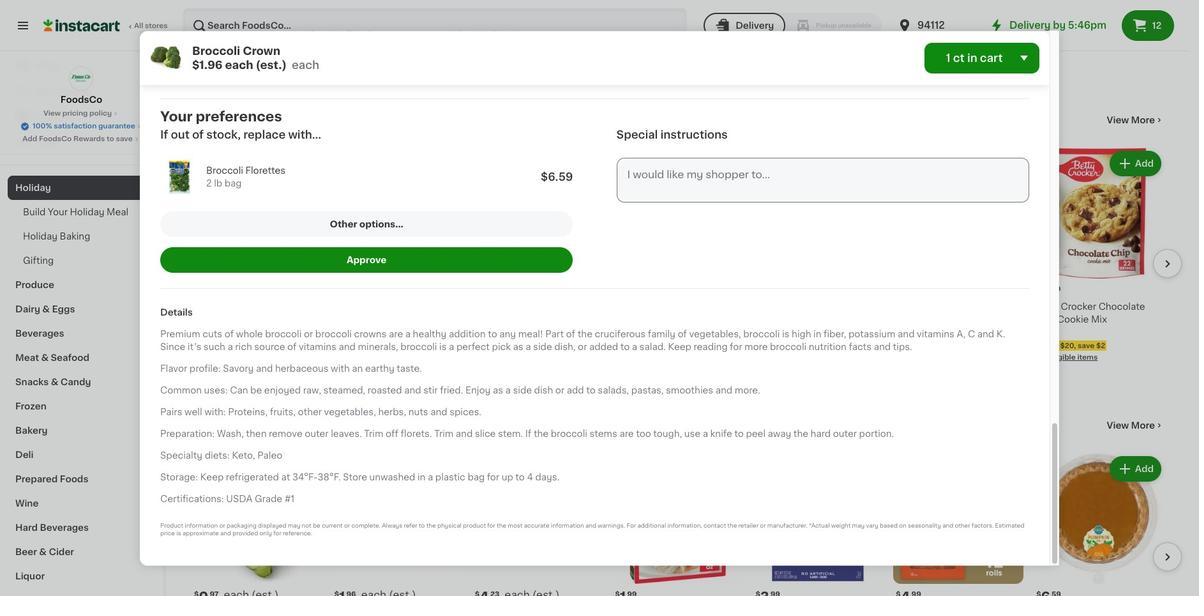 Task type: describe. For each thing, give the bounding box(es) containing it.
fruits,
[[270, 408, 296, 417]]

on
[[192, 113, 212, 126]]

and left the slice
[[456, 430, 473, 439]]

$4.23 each (estimated) element
[[473, 589, 603, 596]]

1 horizontal spatial your
[[160, 110, 193, 124]]

a down meal!
[[526, 343, 531, 352]]

or right current
[[344, 523, 350, 529]]

$ 6 59
[[756, 285, 781, 298]]

in up the 0.73
[[418, 473, 426, 482]]

seasonality
[[908, 523, 942, 529]]

spend for ritz original flavor crackers, 1 box
[[193, 358, 216, 365]]

save for ritz original flavor crackers, 1 box
[[236, 358, 252, 365]]

prepared foods link
[[8, 467, 155, 491]]

1 for 1 ct
[[403, 464, 407, 473]]

about 2.36 lb each
[[307, 31, 373, 38]]

1 information from the left
[[185, 523, 218, 529]]

about for about 2.36 lb each
[[307, 31, 328, 38]]

bag inside broccoli florettes 2 lb bag
[[225, 179, 242, 188]]

eligible for 18 oz
[[348, 369, 374, 376]]

lb for 2.36
[[348, 31, 354, 38]]

lists link
[[8, 130, 155, 155]]

1 vertical spatial as
[[493, 386, 503, 395]]

see for betty crocker chocolate chip cookie mix​
[[1034, 354, 1048, 361]]

frozen link
[[8, 394, 155, 418]]

broccoli up 16
[[744, 330, 780, 339]]

betty
[[1034, 302, 1059, 311]]

1 vertical spatial foodsco
[[39, 135, 72, 142]]

the left retailer
[[728, 523, 737, 529]]

more for on sale now
[[1132, 116, 1156, 125]]

the left hard
[[794, 430, 809, 439]]

1 ct in cart field
[[925, 42, 1040, 73]]

many down 14.4 oz
[[907, 340, 927, 347]]

in inside field
[[968, 52, 978, 63]]

for inside premium cuts of whole broccoli or broccoli crowns are a healthy addition to any meal! part of the cruciferous family of vegetables, broccoli is high in fiber, potassium and vitamins a, c and k. since it's such a rich source of vitamins and minerals, broccoli is a perfect pick as a side dish, or added to a salad. keep reading for more broccoli nutrition facts and tips.
[[730, 343, 743, 352]]

many in stock down cuts
[[204, 340, 255, 347]]

2.36
[[330, 31, 346, 38]]

save down guarantee
[[116, 135, 133, 142]]

$1.96 each (estimated) element
[[332, 589, 462, 596]]

dish,
[[555, 343, 576, 352]]

spend for betty crocker chocolate chip cookie mix​
[[1036, 342, 1059, 349]]

$2
[[1097, 342, 1106, 349]]

view more for on sale now
[[1107, 116, 1156, 125]]

roasted
[[368, 386, 402, 395]]

flavor inside ritz original flavor crackers, 1 box 14 oz
[[248, 302, 275, 311]]

stock right tips.
[[937, 340, 957, 347]]

0 horizontal spatial your
[[48, 208, 68, 217]]

hard
[[811, 430, 831, 439]]

1 vertical spatial build your holiday meal
[[192, 418, 359, 432]]

1 horizontal spatial vitamins
[[917, 330, 955, 339]]

view for build your holiday meal
[[1107, 421, 1130, 430]]

69 inside 3 69
[[1052, 285, 1061, 292]]

approve
[[347, 256, 387, 265]]

18 oz
[[332, 327, 350, 334]]

in inside product group
[[507, 340, 514, 347]]

only
[[260, 531, 272, 536]]

to down the cruciferous
[[621, 343, 630, 352]]

again
[[65, 87, 90, 96]]

prepared foods
[[15, 475, 88, 484]]

refrigerated inside pillsbury butter flake canned crescent rolls refrigerated pastry dough 8 oz
[[613, 328, 669, 337]]

spend $20, save $5 see eligible items for ritz original flavor crackers, 1 box
[[192, 358, 263, 376]]

more.
[[735, 386, 761, 395]]

to right add
[[587, 386, 596, 395]]

& for meat
[[41, 353, 49, 362]]

each right (est.)
[[292, 59, 319, 70]]

then
[[246, 430, 267, 439]]

holiday up gifting
[[23, 232, 57, 241]]

view more link for on sale now
[[1107, 114, 1165, 126]]

to down guarantee
[[107, 135, 114, 142]]

$ 4 99 for 18 oz
[[335, 285, 360, 298]]

many in stock inside product group
[[485, 340, 536, 347]]

each for crown
[[225, 59, 253, 70]]

a left rich
[[228, 343, 233, 352]]

dairy & eggs link
[[8, 297, 155, 321]]

butter
[[654, 302, 682, 311]]

stir
[[424, 386, 438, 395]]

stock down meal!
[[515, 340, 536, 347]]

spend for 18 oz
[[333, 358, 357, 365]]

chocolate
[[1099, 302, 1146, 311]]

0 vertical spatial meal
[[107, 208, 129, 217]]

vegetables, inside premium cuts of whole broccoli or broccoli crowns are a healthy addition to any meal! part of the cruciferous family of vegetables, broccoli is high in fiber, potassium and vitamins a, c and k. since it's such a rich source of vitamins and minerals, broccoli is a perfect pick as a side dish, or added to a salad. keep reading for more broccoli nutrition facts and tips.
[[690, 330, 741, 339]]

in right tips.
[[929, 340, 935, 347]]

about for about 1.06 lb each
[[454, 31, 475, 38]]

broccoli crown $1.96 each (est.) each
[[192, 45, 319, 70]]

tough,
[[654, 430, 682, 439]]

eligible for betty crocker chocolate chip cookie mix​
[[1050, 354, 1076, 361]]

well
[[185, 408, 202, 417]]

a left healthy
[[405, 330, 411, 339]]

1 horizontal spatial is
[[440, 343, 447, 352]]

the inside premium cuts of whole broccoli or broccoli crowns are a healthy addition to any meal! part of the cruciferous family of vegetables, broccoli is high in fiber, potassium and vitamins a, c and k. since it's such a rich source of vitamins and minerals, broccoli is a perfect pick as a side dish, or added to a salad. keep reading for more broccoli nutrition facts and tips.
[[578, 330, 593, 339]]

0 vertical spatial be
[[250, 386, 262, 395]]

items for ritz original flavor crackers, 1 box
[[235, 369, 256, 376]]

many inside product group
[[485, 340, 506, 347]]

accurate
[[524, 523, 550, 529]]

view for on sale now
[[1107, 116, 1130, 125]]

broccoli florettes image
[[160, 158, 199, 196]]

view more for build your holiday meal
[[1107, 421, 1156, 430]]

items for betty crocker chocolate chip cookie mix​
[[1078, 354, 1098, 361]]

warnings.
[[598, 523, 626, 529]]

pastry inside pillsbury butter flake canned crescent rolls refrigerated pastry dough 8 oz
[[672, 328, 700, 337]]

is inside product information or packaging displayed may not be current or complete. always refer to the physical product for the most accurate information and warnings. for additional information, contact the retailer or manufacturer. *actual weight may vary based on seasonality and other factors. estimated price is approximate and provided only for reference.
[[176, 531, 181, 536]]

side inside premium cuts of whole broccoli or broccoli crowns are a healthy addition to any meal! part of the cruciferous family of vegetables, broccoli is high in fiber, potassium and vitamins a, c and k. since it's such a rich source of vitamins and minerals, broccoli is a perfect pick as a side dish, or added to a salad. keep reading for more broccoli nutrition facts and tips.
[[533, 343, 552, 352]]

ritz
[[192, 302, 209, 311]]

of right family
[[678, 330, 687, 339]]

high
[[792, 330, 812, 339]]

32 oz
[[893, 33, 913, 40]]

crescent inside pillsbury original crescent rolls refrigerated canned pastry dough 16 oz
[[831, 302, 873, 311]]

0 vertical spatial is
[[782, 330, 790, 339]]

dough inside pillsbury butter flake canned crescent rolls refrigerated pastry dough 8 oz
[[703, 328, 733, 337]]

2 outer from the left
[[833, 430, 857, 439]]

save for betty crocker chocolate chip cookie mix​
[[1078, 342, 1095, 349]]

be inside product information or packaging displayed may not be current or complete. always refer to the physical product for the most accurate information and warnings. for additional information, contact the retailer or manufacturer. *actual weight may vary based on seasonality and other factors. estimated price is approximate and provided only for reference.
[[313, 523, 320, 529]]

of up flavor profile: savory and herbaceous with an earthy taste.
[[287, 343, 297, 352]]

approve button
[[160, 247, 573, 273]]

rolls inside pillsbury butter flake canned crescent rolls refrigerated pastry dough 8 oz
[[694, 315, 716, 324]]

crescent inside pillsbury butter flake canned crescent rolls refrigerated pastry dough 8 oz
[[651, 315, 692, 324]]

if out of stock, replace with...
[[160, 130, 321, 140]]

up
[[502, 473, 513, 482]]

add inside product group
[[855, 159, 873, 168]]

oz inside ritz original flavor crackers, 1 box 14 oz
[[201, 327, 210, 334]]

$ 2 69
[[475, 285, 499, 298]]

view pricing policy link
[[43, 109, 120, 119]]

1 vertical spatial are
[[620, 430, 634, 439]]

or left "packaging"
[[219, 523, 225, 529]]

many in stock down salad.
[[626, 353, 676, 360]]

other options... button
[[160, 212, 573, 237]]

2 may from the left
[[853, 523, 865, 529]]

99 for 14.4 oz
[[912, 285, 922, 292]]

with...
[[288, 130, 321, 140]]

1 vertical spatial build your holiday meal link
[[192, 418, 359, 433]]

$5 for ritz original flavor crackers, 1 box
[[254, 358, 263, 365]]

broccoli up with
[[315, 330, 352, 339]]

in down crowns
[[367, 340, 373, 347]]

herbaceous
[[275, 365, 329, 374]]

bakery
[[15, 426, 48, 435]]

or left 18
[[304, 330, 313, 339]]

produce link
[[8, 273, 155, 297]]

flake
[[684, 302, 708, 311]]

1 outer from the left
[[305, 430, 329, 439]]

and down potassium on the bottom right
[[874, 343, 891, 352]]

oz right 14.4
[[910, 327, 919, 334]]

original for crescent
[[794, 302, 829, 311]]

2 3 from the left
[[1042, 285, 1050, 298]]

on sale now link
[[192, 112, 281, 128]]

herbs,
[[378, 408, 406, 417]]

crackers,
[[278, 302, 320, 311]]

69 inside $ 2 69
[[490, 285, 499, 292]]

0 vertical spatial foodsco
[[61, 95, 102, 104]]

seafood
[[51, 353, 89, 362]]

crowns
[[354, 330, 387, 339]]

$ for ritz original flavor crackers, 1 box
[[194, 285, 199, 292]]

stock inside button
[[203, 33, 223, 40]]

5:46pm
[[1069, 20, 1107, 30]]

1 vertical spatial beverages
[[40, 523, 89, 532]]

canned inside pillsbury original crescent rolls refrigerated canned pastry dough 16 oz
[[836, 315, 872, 324]]

a down addition at the bottom left of page
[[449, 343, 454, 352]]

broccoli left stems
[[551, 430, 588, 439]]

service type group
[[704, 13, 882, 38]]

0 horizontal spatial keep
[[200, 473, 224, 482]]

and right seasonality
[[943, 523, 954, 529]]

0.73
[[409, 484, 424, 491]]

0 vertical spatial if
[[160, 130, 168, 140]]

recipes link
[[8, 104, 155, 130]]

items for 18 oz
[[376, 369, 396, 376]]

a up lbs
[[428, 473, 433, 482]]

17.5
[[1034, 327, 1048, 334]]

or right retailer
[[760, 523, 766, 529]]

other
[[330, 220, 357, 229]]

4 for 14.4 oz
[[901, 285, 911, 298]]

4 left the days. on the bottom of page
[[527, 473, 533, 482]]

options...
[[360, 220, 404, 229]]

and down "packaging"
[[220, 531, 231, 536]]

1 inside ritz original flavor crackers, 1 box 14 oz
[[192, 315, 195, 324]]

sale
[[216, 113, 246, 126]]

stock down crowns
[[375, 340, 395, 347]]

1 vertical spatial side
[[513, 386, 532, 395]]

salads,
[[598, 386, 629, 395]]

oz up perfect
[[479, 327, 487, 334]]

broccoli up source
[[265, 330, 302, 339]]

(est.)
[[256, 59, 287, 70]]

holiday inside 'link'
[[15, 183, 51, 192]]

$0.97 each (estimated) element
[[192, 589, 322, 596]]

storage: keep refrigerated at 34°f-38°f. store unwashed in a plastic bag for up to 4 days.
[[160, 473, 560, 482]]

broccoli down 'high'
[[770, 343, 807, 352]]

increment quantity of broccoli crown image
[[439, 461, 455, 476]]

1 vertical spatial build
[[192, 418, 228, 432]]

fried.
[[440, 386, 463, 395]]

it
[[56, 87, 62, 96]]

approximate
[[183, 531, 219, 536]]

all
[[134, 22, 143, 29]]

additional
[[638, 523, 666, 529]]

save for 18 oz
[[376, 358, 393, 365]]

many in stock down 14.4 oz
[[907, 340, 957, 347]]

beverages link
[[8, 321, 155, 346]]

0 vertical spatial other
[[298, 408, 322, 417]]

in inside button
[[195, 33, 202, 40]]

complete.
[[352, 523, 381, 529]]

holiday baking link
[[8, 224, 155, 248]]

or left add
[[556, 386, 565, 395]]

and right the 'c'
[[978, 330, 995, 339]]

1 vertical spatial vegetables,
[[324, 408, 376, 417]]

a,
[[957, 330, 966, 339]]

bakery link
[[8, 418, 155, 443]]

for left up
[[487, 473, 500, 482]]

florets.
[[401, 430, 432, 439]]

an
[[352, 365, 363, 374]]

a right use
[[703, 430, 708, 439]]

details
[[160, 308, 193, 317]]

refrigerated inside pillsbury original crescent rolls refrigerated canned pastry dough 16 oz
[[778, 315, 834, 324]]

$20, for 18 oz
[[358, 358, 374, 365]]

in inside premium cuts of whole broccoli or broccoli crowns are a healthy addition to any meal! part of the cruciferous family of vegetables, broccoli is high in fiber, potassium and vitamins a, c and k. since it's such a rich source of vitamins and minerals, broccoli is a perfect pick as a side dish, or added to a salad. keep reading for more broccoli nutrition facts and tips.
[[814, 330, 822, 339]]

$ for pillsbury butter flake canned crescent rolls refrigerated pastry dough
[[616, 285, 620, 292]]

1 vertical spatial meal
[[325, 418, 359, 432]]

4 for ritz original flavor crackers, 1 box
[[199, 285, 208, 298]]

product group containing 6
[[753, 148, 884, 376]]

$ for 18 oz
[[335, 285, 339, 292]]

in left rich
[[226, 340, 233, 347]]

add button for 69
[[1111, 152, 1161, 175]]

in down salad.
[[648, 353, 654, 360]]

I would like my shopper to... text field
[[617, 158, 1030, 203]]

ct for 1 ct
[[409, 464, 418, 473]]

delivery for delivery
[[736, 21, 774, 30]]

8 oz
[[473, 327, 487, 334]]

stem.
[[498, 430, 523, 439]]

keep inside premium cuts of whole broccoli or broccoli crowns are a healthy addition to any meal! part of the cruciferous family of vegetables, broccoli is high in fiber, potassium and vitamins a, c and k. since it's such a rich source of vitamins and minerals, broccoli is a perfect pick as a side dish, or added to a salad. keep reading for more broccoli nutrition facts and tips.
[[668, 343, 692, 352]]

4 for 18 oz
[[339, 285, 349, 298]]

many down salad.
[[626, 353, 646, 360]]

item carousel region for on sale now
[[192, 143, 1182, 397]]

plastic
[[436, 473, 466, 482]]

your preferences
[[160, 110, 282, 124]]

1 may from the left
[[288, 523, 300, 529]]

produce
[[15, 280, 54, 289]]

many in stock down crowns
[[345, 340, 395, 347]]

or right dish,
[[578, 343, 587, 352]]

about 1.06 lb each
[[454, 31, 519, 38]]

$ for 14.4 oz
[[896, 285, 901, 292]]

0 horizontal spatial build
[[23, 208, 46, 217]]

pillsbury butter flake canned crescent rolls refrigerated pastry dough 8 oz
[[613, 302, 733, 347]]

1 for 1 ct in cart
[[946, 52, 951, 63]]

more
[[745, 343, 768, 352]]

of down on
[[192, 130, 204, 140]]

0 vertical spatial beverages
[[15, 329, 64, 338]]

delivery for delivery by 5:46pm
[[1010, 20, 1051, 30]]

14.4
[[894, 327, 909, 334]]

original for flavor
[[211, 302, 246, 311]]

stock down whole at the bottom of the page
[[235, 340, 255, 347]]

10.8
[[747, 33, 762, 40]]

holiday down the "holiday" 'link'
[[70, 208, 104, 217]]

pastry inside pillsbury original crescent rolls refrigerated canned pastry dough 16 oz
[[753, 328, 782, 337]]

each for 2.36
[[356, 31, 373, 38]]

replace
[[244, 130, 286, 140]]

and left the stir
[[405, 386, 421, 395]]

of up dish,
[[566, 330, 576, 339]]

remove broccoli crown image
[[366, 461, 382, 476]]

addition
[[449, 330, 486, 339]]

most
[[508, 523, 523, 529]]

and left warnings.
[[586, 523, 597, 529]]

1 trim from the left
[[364, 430, 384, 439]]

each for 1.06
[[501, 31, 519, 38]]

the left physical
[[427, 523, 436, 529]]

rich
[[235, 343, 252, 352]]

$5 for 18 oz
[[395, 358, 404, 365]]



Task type: vqa. For each thing, say whether or not it's contained in the screenshot.
Best match Sort by Field
no



Task type: locate. For each thing, give the bounding box(es) containing it.
$ 4 99 for ritz original flavor crackers, 1 box
[[194, 285, 219, 298]]

2 rolls from the left
[[753, 315, 775, 324]]

cruciferous
[[595, 330, 646, 339]]

a left salad.
[[632, 343, 638, 352]]

deli link
[[8, 443, 155, 467]]

lbs
[[425, 484, 436, 491]]

each inside about 1.06 lb each button
[[501, 31, 519, 38]]

other inside product information or packaging displayed may not be current or complete. always refer to the physical product for the most accurate information and warnings. for additional information, contact the retailer or manufacturer. *actual weight may vary based on seasonality and other factors. estimated price is approximate and provided only for reference.
[[955, 523, 971, 529]]

in
[[195, 33, 202, 40], [968, 52, 978, 63], [814, 330, 822, 339], [226, 340, 233, 347], [367, 340, 373, 347], [507, 340, 514, 347], [929, 340, 935, 347], [648, 353, 654, 360], [418, 473, 426, 482]]

many in stock down any
[[485, 340, 536, 347]]

meal
[[107, 208, 129, 217], [325, 418, 359, 432]]

eligible inside button
[[628, 382, 655, 389]]

$ for 8 oz
[[475, 285, 480, 292]]

foods
[[60, 475, 88, 484]]

1 horizontal spatial rolls
[[753, 315, 775, 324]]

2 pastry from the left
[[753, 328, 782, 337]]

99 for ritz original flavor crackers, 1 box
[[210, 285, 219, 292]]

spend $20, save $5 see eligible items for 18 oz
[[332, 358, 404, 376]]

each right 2.36
[[356, 31, 373, 38]]

more
[[1132, 116, 1156, 125], [1132, 421, 1156, 430]]

4 99 from the left
[[912, 285, 922, 292]]

rewards
[[73, 135, 105, 142]]

a right enjoy
[[506, 386, 511, 395]]

1 horizontal spatial spend $20, save $5 see eligible items
[[332, 358, 404, 376]]

1 horizontal spatial side
[[533, 343, 552, 352]]

add button for 3
[[690, 152, 739, 175]]

foodsco logo image
[[69, 66, 94, 91]]

flavor up whole at the bottom of the page
[[248, 302, 275, 311]]

spend $20, save $5 see eligible items down such
[[192, 358, 263, 376]]

nuts
[[409, 408, 428, 417]]

0 horizontal spatial 1
[[192, 315, 195, 324]]

for right product
[[488, 523, 496, 529]]

0 horizontal spatial vegetables,
[[324, 408, 376, 417]]

all stores link
[[43, 8, 169, 43]]

0 horizontal spatial flavor
[[160, 365, 187, 374]]

gifting
[[23, 256, 54, 265]]

pillsbury inside pillsbury original crescent rolls refrigerated canned pastry dough 16 oz
[[753, 302, 792, 311]]

0 horizontal spatial may
[[288, 523, 300, 529]]

original up box
[[211, 302, 246, 311]]

in up $1.96
[[195, 33, 202, 40]]

6 $ from the left
[[896, 285, 901, 292]]

2 pillsbury from the left
[[753, 302, 792, 311]]

1 item carousel region from the top
[[192, 143, 1182, 397]]

view pricing policy
[[43, 110, 112, 117]]

meal down the "holiday" 'link'
[[107, 208, 129, 217]]

0 vertical spatial build
[[23, 208, 46, 217]]

holiday link
[[8, 176, 155, 200]]

instacart logo image
[[43, 18, 120, 33]]

1 inside field
[[946, 52, 951, 63]]

4 $ from the left
[[616, 285, 620, 292]]

view
[[43, 110, 61, 117], [1107, 116, 1130, 125], [1107, 421, 1130, 430]]

0 horizontal spatial pastry
[[672, 328, 700, 337]]

information
[[185, 523, 218, 529], [551, 523, 584, 529]]

3 up the cruciferous
[[620, 285, 629, 298]]

steamed,
[[324, 386, 366, 395]]

1 inside product group
[[403, 464, 407, 473]]

0 vertical spatial refrigerated
[[778, 315, 834, 324]]

certifications: usda grade #1
[[160, 495, 295, 504]]

oz inside pillsbury original crescent rolls refrigerated canned pastry dough 16 oz
[[763, 340, 771, 347]]

2 trim from the left
[[434, 430, 454, 439]]

1 99 from the left
[[210, 285, 219, 292]]

item carousel region
[[192, 143, 1182, 397], [192, 448, 1182, 596]]

1 up 14 at bottom left
[[192, 315, 195, 324]]

enjoyed
[[264, 386, 301, 395]]

to inside product information or packaging displayed may not be current or complete. always refer to the physical product for the most accurate information and warnings. for additional information, contact the retailer or manufacturer. *actual weight may vary based on seasonality and other factors. estimated price is approximate and provided only for reference.
[[419, 523, 425, 529]]

on sale now
[[192, 113, 281, 126]]

$ for pillsbury original crescent rolls refrigerated canned pastry dough
[[756, 285, 761, 292]]

0 horizontal spatial outer
[[305, 430, 329, 439]]

1 horizontal spatial refrigerated
[[778, 315, 834, 324]]

trim left off
[[364, 430, 384, 439]]

and down source
[[256, 365, 273, 374]]

2 horizontal spatial $20,
[[1061, 342, 1077, 349]]

add button inside product group
[[830, 152, 880, 175]]

spices.
[[450, 408, 482, 417]]

1 vertical spatial is
[[440, 343, 447, 352]]

0 vertical spatial build your holiday meal
[[23, 208, 129, 217]]

1 more from the top
[[1132, 116, 1156, 125]]

oz right 10.8
[[763, 33, 772, 40]]

lb inside broccoli florettes 2 lb bag
[[214, 179, 222, 188]]

0 horizontal spatial ct
[[409, 464, 418, 473]]

canned inside pillsbury butter flake canned crescent rolls refrigerated pastry dough 8 oz
[[613, 315, 648, 324]]

0 horizontal spatial as
[[493, 386, 503, 395]]

& inside dairy & eggs link
[[42, 305, 50, 314]]

1 pillsbury from the left
[[613, 302, 652, 311]]

vitamins
[[917, 330, 955, 339], [299, 343, 337, 352]]

10.8 oz button
[[747, 0, 883, 57]]

see inside button
[[613, 382, 627, 389]]

1 horizontal spatial bag
[[468, 473, 485, 482]]

2 $ 4 99 from the left
[[335, 285, 360, 298]]

preferences
[[196, 110, 282, 124]]

to right up
[[516, 473, 525, 482]]

pairs
[[160, 408, 182, 417]]

& right meat
[[41, 353, 49, 362]]

1 view more from the top
[[1107, 116, 1156, 125]]

$ up the cruciferous
[[616, 285, 620, 292]]

uses:
[[204, 386, 228, 395]]

& left eggs
[[42, 305, 50, 314]]

1 horizontal spatial flavor
[[248, 302, 275, 311]]

ct for 1 ct in cart
[[954, 52, 965, 63]]

perfect
[[457, 343, 490, 352]]

are left too
[[620, 430, 634, 439]]

oz right 18
[[342, 327, 350, 334]]

prepared
[[15, 475, 58, 484]]

8 inside pillsbury butter flake canned crescent rolls refrigerated pastry dough 8 oz
[[613, 340, 618, 347]]

holiday down crown
[[192, 67, 267, 86]]

hard
[[15, 523, 38, 532]]

more for build your holiday meal
[[1132, 421, 1156, 430]]

2 horizontal spatial is
[[782, 330, 790, 339]]

0 vertical spatial crescent
[[831, 302, 873, 311]]

outer right hard
[[833, 430, 857, 439]]

portion.
[[860, 430, 894, 439]]

2 canned from the left
[[836, 315, 872, 324]]

0 horizontal spatial bag
[[225, 179, 242, 188]]

1 vertical spatial bag
[[468, 473, 485, 482]]

outer
[[305, 430, 329, 439], [833, 430, 857, 439]]

holiday down fruits, on the bottom of the page
[[267, 418, 321, 432]]

0 vertical spatial 2
[[206, 179, 212, 188]]

on
[[900, 523, 907, 529]]

refrigerated up 'high'
[[778, 315, 834, 324]]

2 99 from the left
[[350, 285, 360, 292]]

1 vertical spatial crescent
[[651, 315, 692, 324]]

2 horizontal spatial your
[[231, 418, 263, 432]]

many down crowns
[[345, 340, 365, 347]]

spend
[[1036, 342, 1059, 349], [193, 358, 216, 365], [333, 358, 357, 365]]

0 horizontal spatial pillsbury
[[613, 302, 652, 311]]

and left more.
[[716, 386, 733, 395]]

eligible down the cookie
[[1050, 354, 1076, 361]]

and right nuts
[[431, 408, 448, 417]]

2 dough from the left
[[784, 328, 815, 337]]

1 $ from the left
[[194, 285, 199, 292]]

premium cuts of whole broccoli or broccoli crowns are a healthy addition to any meal! part of the cruciferous family of vegetables, broccoli is high in fiber, potassium and vitamins a, c and k. since it's such a rich source of vitamins and minerals, broccoli is a perfect pick as a side dish, or added to a salad. keep reading for more broccoli nutrition facts and tips.
[[160, 330, 1006, 352]]

save down rich
[[236, 358, 252, 365]]

1 3 from the left
[[620, 285, 629, 298]]

None search field
[[183, 8, 687, 43]]

$ 4 99 up ritz
[[194, 285, 219, 298]]

about inside product group
[[385, 484, 407, 491]]

1 $5 from the left
[[254, 358, 263, 365]]

items down $2
[[1078, 354, 1098, 361]]

all stores
[[134, 22, 168, 29]]

0 vertical spatial 1
[[946, 52, 951, 63]]

0 horizontal spatial spend
[[193, 358, 216, 365]]

1 horizontal spatial 2
[[480, 285, 488, 298]]

your up holiday baking
[[48, 208, 68, 217]]

buy it again link
[[8, 79, 155, 104]]

1 horizontal spatial outer
[[833, 430, 857, 439]]

information,
[[668, 523, 702, 529]]

1 pastry from the left
[[672, 328, 700, 337]]

1 vertical spatial other
[[955, 523, 971, 529]]

1 vertical spatial 8
[[613, 340, 618, 347]]

physical
[[438, 523, 462, 529]]

1 vertical spatial view more link
[[1107, 419, 1165, 432]]

and down 18 oz
[[339, 343, 356, 352]]

0 horizontal spatial information
[[185, 523, 218, 529]]

rolls up 16
[[753, 315, 775, 324]]

99 up the cruciferous
[[630, 285, 640, 292]]

if right stem.
[[526, 430, 532, 439]]

foodsco down '100%'
[[39, 135, 72, 142]]

see for 18 oz
[[332, 369, 346, 376]]

$5
[[254, 358, 263, 365], [395, 358, 404, 365]]

away
[[768, 430, 792, 439]]

0 vertical spatial as
[[513, 343, 524, 352]]

in right 'high'
[[814, 330, 822, 339]]

$20, for ritz original flavor crackers, 1 box
[[218, 358, 234, 365]]

0 vertical spatial vegetables,
[[690, 330, 741, 339]]

0 vertical spatial bag
[[225, 179, 242, 188]]

the up added in the bottom of the page
[[578, 330, 593, 339]]

99 for 18 oz
[[350, 285, 360, 292]]

0 vertical spatial view more link
[[1107, 114, 1165, 126]]

eligible up uses:
[[207, 369, 234, 376]]

99
[[210, 285, 219, 292], [350, 285, 360, 292], [630, 285, 640, 292], [912, 285, 922, 292]]

2 information from the left
[[551, 523, 584, 529]]

item carousel region containing add
[[192, 448, 1182, 596]]

0 horizontal spatial 8
[[473, 327, 477, 334]]

canned up the cruciferous
[[613, 315, 648, 324]]

ct left the cart
[[954, 52, 965, 63]]

1 horizontal spatial dough
[[784, 328, 815, 337]]

eligible inside spend $20, save $2 see eligible items
[[1050, 354, 1076, 361]]

to right 8 oz
[[488, 330, 497, 339]]

99 inside $ 3 99
[[630, 285, 640, 292]]

1 vertical spatial view more
[[1107, 421, 1156, 430]]

many up $1.96
[[173, 33, 193, 40]]

2 view more link from the top
[[1107, 419, 1165, 432]]

broccoli inside broccoli florettes 2 lb bag
[[206, 166, 243, 175]]

weight
[[832, 523, 851, 529]]

$20, down such
[[218, 358, 234, 365]]

3 $ 4 99 from the left
[[896, 285, 922, 298]]

1 horizontal spatial if
[[526, 430, 532, 439]]

many down cuts
[[204, 340, 225, 347]]

1 horizontal spatial information
[[551, 523, 584, 529]]

item carousel region for build your holiday meal
[[192, 448, 1182, 596]]

savory
[[223, 365, 254, 374]]

& inside snacks & candy link
[[51, 378, 58, 386]]

pairs well with: proteins, fruits, other vegetables, herbs, nuts and spices.
[[160, 408, 482, 417]]

oz inside betty crocker chocolate chip cookie mix​ 17.5 oz
[[1049, 327, 1058, 334]]

may
[[288, 523, 300, 529], [853, 523, 865, 529]]

1 horizontal spatial canned
[[836, 315, 872, 324]]

lb for 1.06
[[493, 31, 499, 38]]

manufacturer.
[[768, 523, 808, 529]]

broccoli for each
[[192, 45, 240, 56]]

rolls
[[694, 315, 716, 324], [753, 315, 775, 324]]

1 horizontal spatial build
[[192, 418, 228, 432]]

0 vertical spatial keep
[[668, 343, 692, 352]]

1 horizontal spatial as
[[513, 343, 524, 352]]

paleo
[[258, 451, 283, 460]]

&
[[42, 305, 50, 314], [41, 353, 49, 362], [51, 378, 58, 386], [39, 547, 47, 556]]

cider
[[49, 547, 74, 556]]

1 horizontal spatial pillsbury
[[753, 302, 792, 311]]

facts
[[849, 343, 872, 352]]

0 horizontal spatial delivery
[[736, 21, 774, 30]]

product group
[[192, 148, 322, 378], [332, 148, 462, 378], [473, 148, 603, 378], [613, 148, 743, 391], [753, 148, 884, 376], [894, 148, 1024, 378], [1034, 148, 1165, 363], [192, 453, 322, 596], [332, 453, 462, 596], [473, 453, 603, 596], [1034, 453, 1165, 596]]

1 canned from the left
[[613, 315, 648, 324]]

0 horizontal spatial about
[[307, 31, 328, 38]]

ct inside field
[[954, 52, 965, 63]]

meal down pairs well with: proteins, fruits, other vegetables, herbs, nuts and spices.
[[325, 418, 359, 432]]

build your holiday meal link
[[8, 200, 155, 224], [192, 418, 359, 433]]

2
[[206, 179, 212, 188], [480, 285, 488, 298]]

for down displayed
[[274, 531, 282, 536]]

if
[[160, 130, 168, 140], [526, 430, 532, 439]]

items inside spend $20, save $2 see eligible items
[[1078, 354, 1098, 361]]

if left out
[[160, 130, 168, 140]]

build your holiday meal link up baking
[[8, 200, 155, 224]]

build your holiday meal
[[23, 208, 129, 217], [192, 418, 359, 432]]

$ 4 99 for 14.4 oz
[[896, 285, 922, 298]]

pillsbury inside pillsbury butter flake canned crescent rolls refrigerated pastry dough 8 oz
[[613, 302, 652, 311]]

spend inside spend $20, save $2 see eligible items
[[1036, 342, 1059, 349]]

broccoli for lb
[[206, 166, 243, 175]]

as inside premium cuts of whole broccoli or broccoli crowns are a healthy addition to any meal! part of the cruciferous family of vegetables, broccoli is high in fiber, potassium and vitamins a, c and k. since it's such a rich source of vitamins and minerals, broccoli is a perfect pick as a side dish, or added to a salad. keep reading for more broccoli nutrition facts and tips.
[[513, 343, 524, 352]]

$ up 14.4
[[896, 285, 901, 292]]

broccoli florettes 2 lb bag
[[206, 166, 286, 188]]

pillsbury for rolls
[[753, 302, 792, 311]]

oz inside 'button'
[[763, 33, 772, 40]]

1 horizontal spatial 3
[[1042, 285, 1050, 298]]

0 horizontal spatial be
[[250, 386, 262, 395]]

1 spend $20, save $5 see eligible items from the left
[[192, 358, 263, 376]]

1 horizontal spatial spend
[[333, 358, 357, 365]]

tips.
[[893, 343, 913, 352]]

about for about 0.73 lbs
[[385, 484, 407, 491]]

spend down such
[[193, 358, 216, 365]]

0 horizontal spatial $20,
[[218, 358, 234, 365]]

out
[[171, 130, 190, 140]]

information up approximate
[[185, 523, 218, 529]]

oz right '17.5' on the bottom of the page
[[1049, 327, 1058, 334]]

may up the reference. on the bottom left
[[288, 523, 300, 529]]

1 horizontal spatial be
[[313, 523, 320, 529]]

stock,
[[206, 130, 241, 140]]

product group containing 2
[[473, 148, 603, 378]]

view more link for build your holiday meal
[[1107, 419, 1165, 432]]

bag right plastic
[[468, 473, 485, 482]]

2 inside product group
[[480, 285, 488, 298]]

pastas,
[[632, 386, 664, 395]]

2 spend $20, save $5 see eligible items from the left
[[332, 358, 404, 376]]

& inside meat & seafood link
[[41, 353, 49, 362]]

0 horizontal spatial canned
[[613, 315, 648, 324]]

in left the cart
[[968, 52, 978, 63]]

of right cuts
[[225, 330, 234, 339]]

since
[[160, 343, 185, 352]]

dough inside pillsbury original crescent rolls refrigerated canned pastry dough 16 oz
[[784, 328, 815, 337]]

1 horizontal spatial 69
[[1052, 285, 1061, 292]]

1 vertical spatial vitamins
[[299, 343, 337, 352]]

2 more from the top
[[1132, 421, 1156, 430]]

see for ritz original flavor crackers, 1 box
[[192, 369, 205, 376]]

build down with:
[[192, 418, 228, 432]]

14
[[192, 327, 200, 334]]

broccoli down healthy
[[401, 343, 437, 352]]

add button for 6
[[830, 152, 880, 175]]

2 $ from the left
[[335, 285, 339, 292]]

specialty
[[160, 451, 203, 460]]

other options...
[[330, 220, 404, 229]]

1 horizontal spatial crescent
[[831, 302, 873, 311]]

1 view more link from the top
[[1107, 114, 1165, 126]]

99 up box
[[210, 285, 219, 292]]

$20, inside spend $20, save $2 see eligible items
[[1061, 342, 1077, 349]]

1 vertical spatial be
[[313, 523, 320, 529]]

$ inside $ 3 99
[[616, 285, 620, 292]]

1 $ 4 99 from the left
[[194, 285, 219, 298]]

0 horizontal spatial side
[[513, 386, 532, 395]]

many in stock
[[173, 33, 223, 40], [204, 340, 255, 347], [345, 340, 395, 347], [485, 340, 536, 347], [907, 340, 957, 347], [626, 353, 676, 360]]

spend $20, save $5 see eligible items down minerals,
[[332, 358, 404, 376]]

oz inside button
[[904, 33, 913, 40]]

stock down salad.
[[656, 353, 676, 360]]

& inside beer & cider link
[[39, 547, 47, 556]]

1 horizontal spatial original
[[794, 302, 829, 311]]

0 vertical spatial build your holiday meal link
[[8, 200, 155, 224]]

days.
[[536, 473, 560, 482]]

ct inside group
[[409, 464, 418, 473]]

original up 'high'
[[794, 302, 829, 311]]

many in stock inside many in stock button
[[173, 33, 223, 40]]

0 horizontal spatial spend $20, save $5 see eligible items
[[192, 358, 263, 376]]

to right refer
[[419, 523, 425, 529]]

0 horizontal spatial vitamins
[[299, 343, 337, 352]]

items inside button
[[657, 382, 677, 389]]

2 original from the left
[[794, 302, 829, 311]]

the right stem.
[[534, 430, 549, 439]]

1 dough from the left
[[703, 328, 733, 337]]

remove
[[269, 430, 303, 439]]

about inside about 1.06 lb each button
[[454, 31, 475, 38]]

1 69 from the left
[[490, 285, 499, 292]]

2 vertical spatial 1
[[403, 464, 407, 473]]

displayed
[[258, 523, 286, 529]]

8 inside product group
[[473, 327, 477, 334]]

reference.
[[283, 531, 312, 536]]

1 vertical spatial 2
[[480, 285, 488, 298]]

0 horizontal spatial is
[[176, 531, 181, 536]]

$ inside $ 2 69
[[475, 285, 480, 292]]

crescent down the butter
[[651, 315, 692, 324]]

potassium
[[849, 330, 896, 339]]

1 horizontal spatial $5
[[395, 358, 404, 365]]

2 inside broccoli florettes 2 lb bag
[[206, 179, 212, 188]]

0 horizontal spatial crescent
[[651, 315, 692, 324]]

are inside premium cuts of whole broccoli or broccoli crowns are a healthy addition to any meal! part of the cruciferous family of vegetables, broccoli is high in fiber, potassium and vitamins a, c and k. since it's such a rich source of vitamins and minerals, broccoli is a perfect pick as a side dish, or added to a salad. keep reading for more broccoli nutrition facts and tips.
[[389, 330, 403, 339]]

100% satisfaction guarantee
[[33, 123, 135, 130]]

estimated
[[996, 523, 1025, 529]]

many inside many in stock button
[[173, 33, 193, 40]]

common
[[160, 386, 202, 395]]

2 horizontal spatial about
[[454, 31, 475, 38]]

about inside about 2.36 lb each button
[[307, 31, 328, 38]]

slice
[[475, 430, 496, 439]]

original inside ritz original flavor crackers, 1 box 14 oz
[[211, 302, 246, 311]]

1 horizontal spatial meal
[[325, 418, 359, 432]]

$20, for betty crocker chocolate chip cookie mix​
[[1061, 342, 1077, 349]]

side left dish
[[513, 386, 532, 395]]

broccoli inside broccoli crown $1.96 each (est.) each
[[192, 45, 240, 56]]

& for dairy
[[42, 305, 50, 314]]

0 horizontal spatial build your holiday meal
[[23, 208, 129, 217]]

cart
[[980, 52, 1003, 63]]

the
[[578, 330, 593, 339], [534, 430, 549, 439], [794, 430, 809, 439], [427, 523, 436, 529], [497, 523, 507, 529], [728, 523, 737, 529]]

2 horizontal spatial $ 4 99
[[896, 285, 922, 298]]

minerals,
[[358, 343, 398, 352]]

2 $5 from the left
[[395, 358, 404, 365]]

& for snacks
[[51, 378, 58, 386]]

dish
[[534, 386, 553, 395]]

$5 down minerals,
[[395, 358, 404, 365]]

many in stock up $1.96
[[173, 33, 223, 40]]

about down unwashed
[[385, 484, 407, 491]]

1 original from the left
[[211, 302, 246, 311]]

to left peel at the right bottom of the page
[[735, 430, 744, 439]]

lb right broccoli florettes image in the left of the page
[[214, 179, 222, 188]]

2 view more from the top
[[1107, 421, 1156, 430]]

0 horizontal spatial lb
[[214, 179, 222, 188]]

0 vertical spatial item carousel region
[[192, 143, 1182, 397]]

1 vertical spatial flavor
[[160, 365, 187, 374]]

& for beer
[[39, 547, 47, 556]]

2 horizontal spatial 1
[[946, 52, 951, 63]]

add foodsco rewards to save
[[23, 135, 133, 142]]

many down any
[[485, 340, 506, 347]]

fiber,
[[824, 330, 847, 339]]

0 vertical spatial are
[[389, 330, 403, 339]]

3 99 from the left
[[630, 285, 640, 292]]

rolls inside pillsbury original crescent rolls refrigerated canned pastry dough 16 oz
[[753, 315, 775, 324]]

product group containing 1 ct
[[332, 453, 462, 596]]

3 $ from the left
[[475, 285, 480, 292]]

be right can
[[250, 386, 262, 395]]

add
[[567, 386, 584, 395]]

delivery inside "button"
[[736, 21, 774, 30]]

1 vertical spatial item carousel region
[[192, 448, 1182, 596]]

save inside spend $20, save $2 see eligible items
[[1078, 342, 1095, 349]]

2 vertical spatial is
[[176, 531, 181, 536]]

item carousel region containing 4
[[192, 143, 1182, 397]]

69
[[490, 285, 499, 292], [1052, 285, 1061, 292]]

leaves.
[[331, 430, 362, 439]]

ct up the 0.73
[[409, 464, 418, 473]]

1 horizontal spatial keep
[[668, 343, 692, 352]]

and up tips.
[[898, 330, 915, 339]]

meat & seafood link
[[8, 346, 155, 370]]

spend up steamed,
[[333, 358, 357, 365]]

1 horizontal spatial other
[[955, 523, 971, 529]]

1 horizontal spatial pastry
[[753, 328, 782, 337]]

side down meal!
[[533, 343, 552, 352]]

broccoli
[[192, 45, 240, 56], [206, 166, 243, 175]]

1 vertical spatial broccoli
[[206, 166, 243, 175]]

5 $ from the left
[[756, 285, 761, 292]]

0 horizontal spatial 2
[[206, 179, 212, 188]]

see inside spend $20, save $2 see eligible items
[[1034, 354, 1048, 361]]

eligible for ritz original flavor crackers, 1 box
[[207, 369, 234, 376]]

2 69 from the left
[[1052, 285, 1061, 292]]

$ inside $ 6 59
[[756, 285, 761, 292]]

original inside pillsbury original crescent rolls refrigerated canned pastry dough 16 oz
[[794, 302, 829, 311]]

$5 down source
[[254, 358, 263, 365]]

99 for pillsbury butter flake canned crescent rolls refrigerated pastry dough
[[630, 285, 640, 292]]

0 vertical spatial flavor
[[248, 302, 275, 311]]

oz inside pillsbury butter flake canned crescent rolls refrigerated pastry dough 8 oz
[[619, 340, 628, 347]]

each right 1.06
[[501, 31, 519, 38]]

are up minerals,
[[389, 330, 403, 339]]

$ up 8 oz
[[475, 285, 480, 292]]

each inside about 2.36 lb each button
[[356, 31, 373, 38]]

smoothies
[[666, 386, 714, 395]]

add button for 4
[[971, 152, 1020, 175]]

wine
[[15, 499, 39, 508]]

0 horizontal spatial 69
[[490, 285, 499, 292]]

be
[[250, 386, 262, 395], [313, 523, 320, 529]]

1 horizontal spatial build your holiday meal
[[192, 418, 359, 432]]

0 vertical spatial side
[[533, 343, 552, 352]]

pillsbury for canned
[[613, 302, 652, 311]]

1 vertical spatial your
[[48, 208, 68, 217]]

see
[[1034, 354, 1048, 361], [192, 369, 205, 376], [332, 369, 346, 376], [613, 382, 627, 389]]

2 item carousel region from the top
[[192, 448, 1182, 596]]

1 rolls from the left
[[694, 315, 716, 324]]

1 horizontal spatial lb
[[348, 31, 354, 38]]

box
[[198, 315, 215, 324]]

the left most
[[497, 523, 507, 529]]

0 vertical spatial more
[[1132, 116, 1156, 125]]



